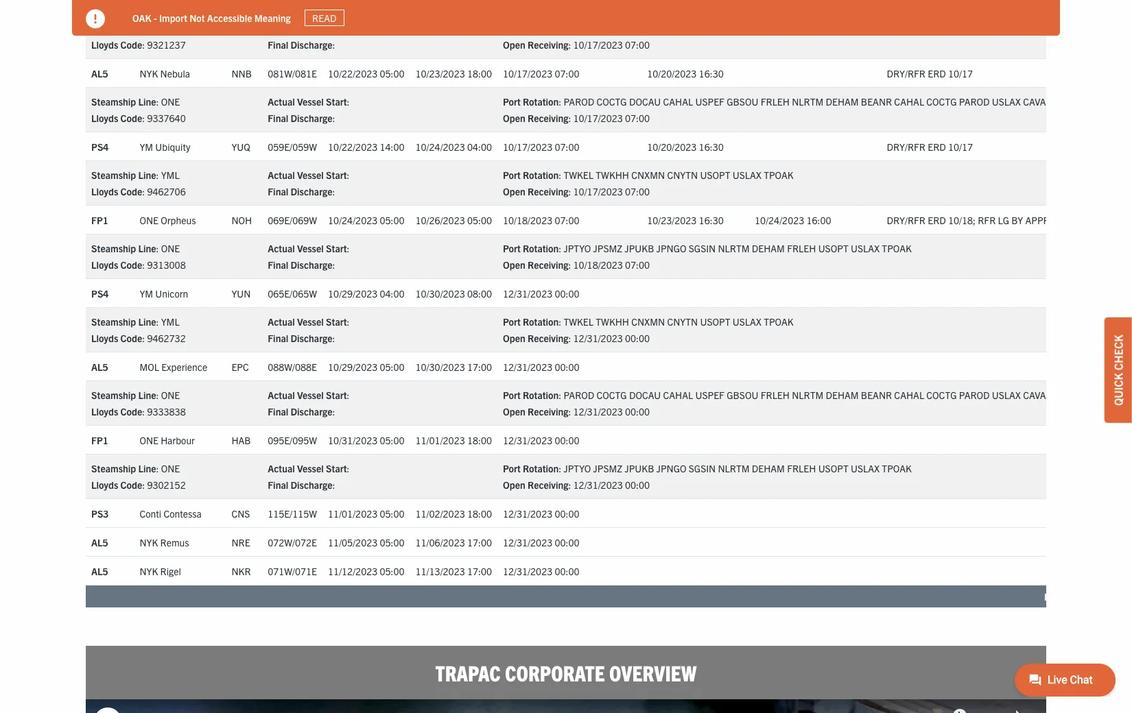 Task type: locate. For each thing, give the bounding box(es) containing it.
17:00 for 10/30/2023 17:00
[[467, 361, 492, 373]]

10/29/2023 for 10/29/2023 04:00
[[328, 288, 378, 300]]

port inside port rotation : parod coctg docau cahal uspef gbsou frleh nlrtm deham beanr cahal coctg parod uslax cavan usopt tpoak open receiving : 12/31/2023 00:00
[[503, 390, 521, 402]]

actual down 069e/069w
[[268, 243, 295, 255]]

05:00
[[380, 67, 405, 80], [380, 214, 405, 227], [467, 214, 492, 227], [380, 361, 405, 373], [380, 435, 405, 447], [380, 508, 405, 520], [380, 537, 405, 549], [380, 566, 405, 578]]

1 vertical spatial 10/30/2023
[[416, 361, 465, 373]]

10/20/2023 16:30 up port rotation : twkel twkhh cnxmn cnytn usopt uslax tpoak open receiving : 10/17/2023 07:00
[[647, 141, 724, 153]]

1 vertical spatial ps4
[[91, 288, 109, 300]]

0 vertical spatial twkhh
[[596, 169, 629, 182]]

discharge up 088w/088e
[[291, 333, 333, 345]]

6 actual vessel start : final discharge : from the top
[[268, 390, 350, 418]]

twkel inside port rotation : twkel twkhh cnxmn cnytn usopt uslax tpoak open receiving : 12/31/2023 00:00
[[564, 316, 594, 328]]

05:00 for 10/24/2023 05:00
[[380, 214, 405, 227]]

actual vessel start : final discharge : for : 9462706
[[268, 169, 350, 198]]

twkel inside port rotation : twkel twkhh cnxmn cnytn usopt uslax tpoak open receiving : 10/17/2023 07:00
[[564, 169, 594, 182]]

1 vertical spatial nyk
[[140, 537, 158, 549]]

docau
[[629, 96, 661, 108], [629, 390, 661, 402]]

yml inside steamship line : yml lloyds code : 9462706
[[161, 169, 180, 182]]

lloyds inside steamship line : one lloyds code : 9333838
[[91, 406, 118, 418]]

7 start from the top
[[326, 463, 347, 475]]

16:30 for 10/24/2023 04:00
[[699, 141, 724, 153]]

al5 for nyk nebula
[[91, 67, 108, 80]]

05:00 for 10/22/2023 05:00
[[380, 67, 405, 80]]

fp1 down steamship line : yml lloyds code : 9462706
[[91, 214, 108, 227]]

final up 095e/095w
[[268, 406, 288, 418]]

actual down 095e/095w
[[268, 463, 295, 475]]

one inside steamship line : one lloyds code : 9333838
[[161, 390, 180, 402]]

jptyo inside port rotation : jptyo jpsmz jpukb jpngo sgsin nlrtm deham frleh usopt uslax tpoak open receiving : 10/18/2023 07:00
[[564, 243, 591, 255]]

actual vessel start : final discharge : up 088w/088e
[[268, 316, 350, 345]]

1 horizontal spatial 10/23/2023
[[647, 214, 697, 227]]

10/17/2023
[[574, 39, 623, 51], [503, 67, 553, 80], [574, 112, 623, 125], [503, 141, 553, 153], [574, 186, 623, 198]]

start down 10/29/2023 05:00 on the left of page
[[326, 390, 347, 402]]

final for : 9302152
[[268, 479, 288, 492]]

cnytn for port rotation : twkel twkhh cnxmn cnytn usopt uslax tpoak open receiving : 12/31/2023 00:00
[[668, 316, 698, 328]]

line inside steamship line : one lloyds code : 9321237
[[138, 22, 156, 35]]

line up '9321237'
[[138, 22, 156, 35]]

6 final from the top
[[268, 406, 288, 418]]

1 vertical spatial 11/01/2023
[[328, 508, 378, 520]]

1 vertical spatial 10/18/2023
[[574, 259, 623, 271]]

cnytn inside port rotation : twkel twkhh cnxmn cnytn usopt uslax tpoak open receiving : 10/17/2023 07:00
[[668, 169, 698, 182]]

0 vertical spatial nyk
[[140, 67, 158, 80]]

lloyds inside the steamship line : one lloyds code : 9313008
[[91, 259, 118, 271]]

lloyds left 9462732
[[91, 333, 118, 345]]

discharge up 095e/095w
[[291, 406, 333, 418]]

1 beanr from the top
[[861, 96, 892, 108]]

1 vertical spatial fp1
[[91, 435, 108, 447]]

nyk for nyk remus
[[140, 537, 158, 549]]

0 vertical spatial cavan
[[1024, 96, 1054, 108]]

6 discharge from the top
[[291, 406, 333, 418]]

12/31/2023 00:00 for 11/01/2023 18:00
[[503, 435, 580, 447]]

discharge for : 9333838
[[291, 406, 333, 418]]

0 vertical spatial 10/18/2023
[[503, 214, 553, 227]]

code up conti
[[121, 479, 142, 492]]

1 10/30/2023 from the top
[[416, 288, 465, 300]]

1 vertical spatial jpngo
[[657, 463, 687, 475]]

1 10/29/2023 from the top
[[328, 288, 378, 300]]

cnxmn inside port rotation : twkel twkhh cnxmn cnytn usopt uslax tpoak open receiving : 10/17/2023 07:00
[[632, 169, 665, 182]]

0 horizontal spatial 10/18/2023
[[503, 214, 553, 227]]

actual vessel start : final discharge : for : 9302152
[[268, 463, 350, 492]]

start for steamship line : one lloyds code : 9302152
[[326, 463, 347, 475]]

4 steamship from the top
[[91, 243, 136, 255]]

1 vertical spatial 10/23/2023
[[647, 214, 697, 227]]

2 twkhh from the top
[[596, 316, 629, 328]]

1 uspef from the top
[[696, 96, 725, 108]]

10/17/2023 07:00 for 10/24/2023 04:00
[[503, 141, 580, 153]]

07:00 inside port rotation : jptyo jpsmz jpukb jpngo sgsin nlrtm deham frleh usopt uslax tpoak open receiving : 10/18/2023 07:00
[[625, 259, 650, 271]]

read link
[[305, 9, 345, 26]]

4 discharge from the top
[[291, 259, 333, 271]]

discharge up 065e/065w
[[291, 259, 333, 271]]

0 vertical spatial 10/22/2023
[[328, 67, 378, 80]]

1 vertical spatial sgsin
[[689, 243, 716, 255]]

3 port from the top
[[503, 169, 521, 182]]

7 line from the top
[[138, 463, 156, 475]]

10/29/2023 05:00
[[328, 361, 405, 373]]

1 vertical spatial twkel
[[564, 316, 594, 328]]

steamship inside steamship line : one lloyds code : 9302152
[[91, 463, 136, 475]]

ps4 down the steamship line : one lloyds code : 9337640
[[91, 141, 109, 153]]

steamship inside steamship line : one lloyds code : 9321237
[[91, 22, 136, 35]]

2 dry/rfr erd 10/17 from the top
[[887, 141, 973, 153]]

0 vertical spatial docau
[[629, 96, 661, 108]]

0 vertical spatial 17:00
[[467, 361, 492, 373]]

2 steamship from the top
[[91, 96, 136, 108]]

rotation inside port rotation : jptyo jpsmz jpukb jpngo sgsin nlrtm deham frleh usopt uslax tpoak open receiving : 10/18/2023 07:00
[[523, 243, 559, 255]]

vessel down 069e/069w
[[297, 243, 324, 255]]

code for : 9321237
[[121, 39, 142, 51]]

0 vertical spatial gbsou
[[727, 96, 759, 108]]

0 horizontal spatial 10/23/2023
[[416, 67, 465, 80]]

1 horizontal spatial 10/24/2023
[[416, 141, 465, 153]]

final up 059e/059w
[[268, 112, 288, 125]]

2 16:30 from the top
[[699, 141, 724, 153]]

2 vertical spatial dry/rfr
[[887, 214, 926, 227]]

final up 065e/065w
[[268, 259, 288, 271]]

actual down 081w/081e
[[268, 96, 295, 108]]

7 vessel from the top
[[297, 463, 324, 475]]

nyk left remus
[[140, 537, 158, 549]]

actual vessel start : final discharge : for : 9337640
[[268, 96, 350, 125]]

code inside the steamship line : one lloyds code : 9313008
[[121, 259, 142, 271]]

1 vertical spatial cnxmn
[[632, 316, 665, 328]]

3 line from the top
[[138, 169, 156, 182]]

05:00 right '10/31/2023'
[[380, 435, 405, 447]]

start down 10/29/2023 04:00
[[326, 316, 347, 328]]

3 final from the top
[[268, 186, 288, 198]]

cnngb
[[631, 22, 663, 35]]

nyk left the nebula
[[140, 67, 158, 80]]

00:00
[[555, 288, 580, 300], [625, 333, 650, 345], [555, 361, 580, 373], [625, 406, 650, 418], [555, 435, 580, 447], [625, 479, 650, 492], [555, 508, 580, 520], [555, 537, 580, 549], [555, 566, 580, 578]]

steamship inside steamship line : yml lloyds code : 9462732
[[91, 316, 136, 328]]

one inside the steamship line : one lloyds code : 9337640
[[161, 96, 180, 108]]

final
[[268, 39, 288, 51], [268, 112, 288, 125], [268, 186, 288, 198], [268, 259, 288, 271], [268, 333, 288, 345], [268, 406, 288, 418], [268, 479, 288, 492]]

4 line from the top
[[138, 243, 156, 255]]

1 vertical spatial 10/22/2023
[[328, 141, 378, 153]]

1 receiving from the top
[[528, 39, 569, 51]]

0 vertical spatial uspef
[[696, 96, 725, 108]]

dry/rfr erd 10/17 for 10/24/2023 04:00
[[887, 141, 973, 153]]

0 horizontal spatial 04:00
[[380, 288, 405, 300]]

vnvut
[[888, 22, 918, 35]]

00:00 for 11/02/2023 18:00
[[555, 508, 580, 520]]

docau inside port rotation : parod coctg docau cahal uspef gbsou frleh nlrtm deham beanr cahal coctg parod uslax cavan usopt tpoak open receiving : 10/17/2023 07:00
[[629, 96, 661, 108]]

actual vessel start : final discharge : up 081w/081e
[[268, 22, 350, 51]]

one up '9321237'
[[161, 22, 180, 35]]

import
[[159, 11, 187, 24]]

1 horizontal spatial 04:00
[[467, 141, 492, 153]]

9462732
[[147, 333, 186, 345]]

vessel down 081w/081e
[[297, 96, 324, 108]]

2 17:00 from the top
[[467, 537, 492, 549]]

gbsou inside port rotation : parod coctg docau cahal uspef gbsou frleh nlrtm deham beanr cahal coctg parod uslax cavan usopt tpoak open receiving : 10/17/2023 07:00
[[727, 96, 759, 108]]

inpav
[[793, 22, 820, 35]]

4 12/31/2023 00:00 from the top
[[503, 508, 580, 520]]

actual for steamship line : yml lloyds code : 9462732
[[268, 316, 295, 328]]

10/23/2023 for 10/23/2023 18:00
[[416, 67, 465, 80]]

05:00 down 11/05/2023 05:00
[[380, 566, 405, 578]]

10/24/2023 left 16:00
[[755, 214, 805, 227]]

0 vertical spatial 11/01/2023
[[416, 435, 465, 447]]

vessel right meaning
[[297, 22, 324, 35]]

0 vertical spatial sgsin
[[699, 22, 727, 35]]

twkhh inside port rotation : twkel twkhh cnxmn cnytn usopt uslax tpoak open receiving : 10/17/2023 07:00
[[596, 169, 629, 182]]

fp1 for one orpheus
[[91, 214, 108, 227]]

1 vertical spatial 10/29/2023
[[328, 361, 378, 373]]

lloyds left '9462706'
[[91, 186, 118, 198]]

frleh inside port rotation : jptyo jpsmz jpukb jpngo sgsin nlrtm deham frleh usopt uslax tpoak open receiving : 10/18/2023 07:00
[[787, 243, 816, 255]]

10/20/2023
[[647, 67, 697, 80], [647, 141, 697, 153]]

jpukb for 00:00
[[625, 463, 655, 475]]

10/20/2023 16:30
[[647, 67, 724, 80], [647, 141, 724, 153]]

rotation inside port rotation : krpus cnshg cnngb cnshk sgsin mypkg innsa inpav lkcmb thlch vnvut vnhph cnytn jptyo usopt uslax tpoak open receiving : 10/17/2023 07:00
[[523, 22, 559, 35]]

epc
[[232, 361, 249, 373]]

7 receiving from the top
[[528, 479, 569, 492]]

yml for steamship line : yml lloyds code : 9462706
[[161, 169, 180, 182]]

jpngo inside port rotation : jptyo jpsmz jpukb jpngo sgsin nlrtm deham frleh usopt uslax tpoak open receiving : 12/31/2023 00:00
[[657, 463, 687, 475]]

1 code from the top
[[121, 39, 142, 51]]

open inside port rotation : twkel twkhh cnxmn cnytn usopt uslax tpoak open receiving : 10/17/2023 07:00
[[503, 186, 526, 198]]

nkr
[[232, 566, 251, 578]]

docau inside port rotation : parod coctg docau cahal uspef gbsou frleh nlrtm deham beanr cahal coctg parod uslax cavan usopt tpoak open receiving : 12/31/2023 00:00
[[629, 390, 661, 402]]

lloyds left 9313008
[[91, 259, 118, 271]]

1 vertical spatial jpsmz
[[593, 463, 623, 475]]

3 12/31/2023 00:00 from the top
[[503, 435, 580, 447]]

2 10/20/2023 16:30 from the top
[[647, 141, 724, 153]]

hab
[[232, 435, 251, 447]]

2 line from the top
[[138, 96, 156, 108]]

1 nyk from the top
[[140, 67, 158, 80]]

conti
[[140, 508, 161, 520]]

lloyds for steamship line : one lloyds code : 9337640
[[91, 112, 118, 125]]

1 vertical spatial uspef
[[696, 390, 725, 402]]

lloyds left 9337640
[[91, 112, 118, 125]]

uspef inside port rotation : parod coctg docau cahal uspef gbsou frleh nlrtm deham beanr cahal coctg parod uslax cavan usopt tpoak open receiving : 12/31/2023 00:00
[[696, 390, 725, 402]]

sgsin inside port rotation : krpus cnshg cnngb cnshk sgsin mypkg innsa inpav lkcmb thlch vnvut vnhph cnytn jptyo usopt uslax tpoak open receiving : 10/17/2023 07:00
[[699, 22, 727, 35]]

3 code from the top
[[121, 186, 142, 198]]

not
[[190, 11, 205, 24]]

05:00 for 11/12/2023 05:00
[[380, 566, 405, 578]]

trapac
[[436, 660, 501, 687]]

lloyds inside steamship line : one lloyds code : 9321237
[[91, 39, 118, 51]]

uslax inside port rotation : twkel twkhh cnxmn cnytn usopt uslax tpoak open receiving : 10/17/2023 07:00
[[733, 169, 762, 182]]

port for port rotation : jptyo jpsmz jpukb jpngo sgsin nlrtm deham frleh usopt uslax tpoak open receiving : 10/18/2023 07:00
[[503, 243, 521, 255]]

10/17/2023 inside port rotation : parod coctg docau cahal uspef gbsou frleh nlrtm deham beanr cahal coctg parod uslax cavan usopt tpoak open receiving : 10/17/2023 07:00
[[574, 112, 623, 125]]

05:00 up 11/05/2023 05:00
[[380, 508, 405, 520]]

10/20/2023 for 10/24/2023 04:00
[[647, 141, 697, 153]]

0 vertical spatial 16:30
[[699, 67, 724, 80]]

discharge up 115e/115w
[[291, 479, 333, 492]]

open
[[503, 39, 526, 51], [503, 112, 526, 125], [503, 186, 526, 198], [503, 259, 526, 271], [503, 333, 526, 345], [503, 406, 526, 418], [503, 479, 526, 492]]

10/20/2023 up port rotation : twkel twkhh cnxmn cnytn usopt uslax tpoak open receiving : 10/17/2023 07:00
[[647, 141, 697, 153]]

0 vertical spatial jpngo
[[657, 243, 687, 255]]

nyk
[[140, 67, 158, 80], [140, 537, 158, 549], [140, 566, 158, 578]]

start for steamship line : one lloyds code : 9333838
[[326, 390, 347, 402]]

steamship for steamship line : yml lloyds code : 9462706
[[91, 169, 136, 182]]

2 code from the top
[[121, 112, 142, 125]]

10/24/2023 for 10/24/2023 04:00
[[416, 141, 465, 153]]

1 vertical spatial dry/rfr erd 10/17
[[887, 141, 973, 153]]

code for : 9313008
[[121, 259, 142, 271]]

0 vertical spatial fp1
[[91, 214, 108, 227]]

line up '9462706'
[[138, 169, 156, 182]]

line up 9337640
[[138, 96, 156, 108]]

final up 069e/069w
[[268, 186, 288, 198]]

line up 9462732
[[138, 316, 156, 328]]

0 vertical spatial twkel
[[564, 169, 594, 182]]

tpoak inside port rotation : twkel twkhh cnxmn cnytn usopt uslax tpoak open receiving : 10/17/2023 07:00
[[764, 169, 794, 182]]

1 18:00 from the top
[[467, 67, 492, 80]]

1 vertical spatial 10/17
[[949, 141, 973, 153]]

0 vertical spatial ym
[[140, 141, 153, 153]]

rotation for port rotation : jptyo jpsmz jpukb jpngo sgsin nlrtm deham frleh usopt uslax tpoak open receiving : 10/18/2023 07:00
[[523, 243, 559, 255]]

0 vertical spatial jptyo
[[988, 22, 1016, 35]]

beanr inside port rotation : parod coctg docau cahal uspef gbsou frleh nlrtm deham beanr cahal coctg parod uslax cavan usopt tpoak open receiving : 10/17/2023 07:00
[[861, 96, 892, 108]]

1 vertical spatial 16:30
[[699, 141, 724, 153]]

1 vertical spatial gbsou
[[727, 390, 759, 402]]

cavan inside port rotation : parod coctg docau cahal uspef gbsou frleh nlrtm deham beanr cahal coctg parod uslax cavan usopt tpoak open receiving : 10/17/2023 07:00
[[1024, 96, 1054, 108]]

2 open from the top
[[503, 112, 526, 125]]

0 vertical spatial 10/29/2023
[[328, 288, 378, 300]]

rfr
[[978, 214, 996, 227]]

3 16:30 from the top
[[699, 214, 724, 227]]

cahal
[[663, 96, 694, 108], [895, 96, 925, 108], [663, 390, 694, 402], [895, 390, 925, 402]]

11/01/2023 18:00
[[416, 435, 492, 447]]

frleh
[[761, 96, 790, 108], [787, 243, 816, 255], [761, 390, 790, 402], [787, 463, 816, 475]]

final down meaning
[[268, 39, 288, 51]]

ym left ubiquity
[[140, 141, 153, 153]]

line up 9333838
[[138, 390, 156, 402]]

discharge for : 9302152
[[291, 479, 333, 492]]

actual left read link
[[268, 22, 295, 35]]

17:00 for 11/06/2023 17:00
[[467, 537, 492, 549]]

2 vertical spatial cnytn
[[668, 316, 698, 328]]

2 jpukb from the top
[[625, 463, 655, 475]]

experience
[[161, 361, 207, 373]]

vessel down 059e/059w
[[297, 169, 324, 182]]

jpukb inside port rotation : jptyo jpsmz jpukb jpngo sgsin nlrtm deham frleh usopt uslax tpoak open receiving : 12/31/2023 00:00
[[625, 463, 655, 475]]

mol experience
[[140, 361, 207, 373]]

3 discharge from the top
[[291, 186, 333, 198]]

2 12/31/2023 00:00 from the top
[[503, 361, 580, 373]]

port inside port rotation : krpus cnshg cnngb cnshk sgsin mypkg innsa inpav lkcmb thlch vnvut vnhph cnytn jptyo usopt uslax tpoak open receiving : 10/17/2023 07:00
[[503, 22, 521, 35]]

actual vessel start : final discharge : up 059e/059w
[[268, 96, 350, 125]]

1 vertical spatial erd
[[928, 141, 946, 153]]

3 vessel from the top
[[297, 169, 324, 182]]

steamship inside the steamship line : one lloyds code : 9337640
[[91, 96, 136, 108]]

1 vertical spatial jptyo
[[564, 243, 591, 255]]

1 vertical spatial cavan
[[1024, 390, 1054, 402]]

1 vertical spatial ym
[[140, 288, 153, 300]]

one inside steamship line : one lloyds code : 9321237
[[161, 22, 180, 35]]

final up 088w/088e
[[268, 333, 288, 345]]

3 lloyds from the top
[[91, 186, 118, 198]]

jptyo for port rotation : jptyo jpsmz jpukb jpngo sgsin nlrtm deham frleh usopt uslax tpoak open receiving : 10/18/2023 07:00
[[564, 243, 591, 255]]

07:00 inside port rotation : twkel twkhh cnxmn cnytn usopt uslax tpoak open receiving : 10/17/2023 07:00
[[625, 186, 650, 198]]

10/20/2023 16:30 down cnshk
[[647, 67, 724, 80]]

lloyds inside steamship line : one lloyds code : 9302152
[[91, 479, 118, 492]]

9321237
[[147, 39, 186, 51]]

jpsmz inside port rotation : jptyo jpsmz jpukb jpngo sgsin nlrtm deham frleh usopt uslax tpoak open receiving : 10/18/2023 07:00
[[593, 243, 623, 255]]

nyk left 'rigel'
[[140, 566, 158, 578]]

2 cnxmn from the top
[[632, 316, 665, 328]]

4 start from the top
[[326, 243, 347, 255]]

10/29/2023
[[328, 288, 378, 300], [328, 361, 378, 373]]

0 vertical spatial dry/rfr
[[887, 67, 926, 80]]

10/18/2023
[[503, 214, 553, 227], [574, 259, 623, 271]]

0 vertical spatial 10/23/2023
[[416, 67, 465, 80]]

actual vessel start : final discharge : down 059e/059w
[[268, 169, 350, 198]]

10/24/2023
[[416, 141, 465, 153], [328, 214, 378, 227], [755, 214, 805, 227]]

start for steamship line : one lloyds code : 9321237
[[326, 22, 347, 35]]

port inside port rotation : jptyo jpsmz jpukb jpngo sgsin nlrtm deham frleh usopt uslax tpoak open receiving : 12/31/2023 00:00
[[503, 463, 521, 475]]

4 actual vessel start : final discharge : from the top
[[268, 243, 350, 271]]

sgsin inside port rotation : jptyo jpsmz jpukb jpngo sgsin nlrtm deham frleh usopt uslax tpoak open receiving : 12/31/2023 00:00
[[689, 463, 716, 475]]

1 vertical spatial 10/17/2023 07:00
[[503, 141, 580, 153]]

18:00
[[467, 67, 492, 80], [467, 435, 492, 447], [467, 508, 492, 520]]

vessel for steamship line : one lloyds code : 9302152
[[297, 463, 324, 475]]

2 10/20/2023 from the top
[[647, 141, 697, 153]]

rotation for port rotation : krpus cnshg cnngb cnshk sgsin mypkg innsa inpav lkcmb thlch vnvut vnhph cnytn jptyo usopt uslax tpoak open receiving : 10/17/2023 07:00
[[523, 22, 559, 35]]

fp1
[[91, 214, 108, 227], [91, 435, 108, 447]]

2 gbsou from the top
[[727, 390, 759, 402]]

2 10/17/2023 07:00 from the top
[[503, 141, 580, 153]]

2 fp1 from the top
[[91, 435, 108, 447]]

code inside steamship line : one lloyds code : 9302152
[[121, 479, 142, 492]]

10/22/2023 05:00
[[328, 67, 405, 80]]

code inside the steamship line : one lloyds code : 9337640
[[121, 112, 142, 125]]

lloyds for steamship line : one lloyds code : 9302152
[[91, 479, 118, 492]]

4 lloyds from the top
[[91, 259, 118, 271]]

one up 9302152 on the left of page
[[161, 463, 180, 475]]

1 10/17 from the top
[[949, 67, 973, 80]]

krpus
[[564, 22, 594, 35]]

3 start from the top
[[326, 169, 347, 182]]

12/31/2023 for 11/13/2023 17:00
[[503, 566, 553, 578]]

10/24/2023 right 14:00
[[416, 141, 465, 153]]

receiving inside port rotation : jptyo jpsmz jpukb jpngo sgsin nlrtm deham frleh usopt uslax tpoak open receiving : 10/18/2023 07:00
[[528, 259, 569, 271]]

meaning
[[254, 11, 291, 24]]

6 steamship from the top
[[91, 390, 136, 402]]

ym left unicorn
[[140, 288, 153, 300]]

5 vessel from the top
[[297, 316, 324, 328]]

discharge down read
[[291, 39, 333, 51]]

0 vertical spatial cnytn
[[955, 22, 986, 35]]

2 vertical spatial erd
[[928, 214, 946, 227]]

4 actual from the top
[[268, 243, 295, 255]]

4 al5 from the top
[[91, 566, 108, 578]]

1 vertical spatial yml
[[161, 316, 180, 328]]

1 horizontal spatial 11/01/2023
[[416, 435, 465, 447]]

7 final from the top
[[268, 479, 288, 492]]

18:00 for 10/23/2023 18:00
[[467, 67, 492, 80]]

line inside steamship line : yml lloyds code : 9462732
[[138, 316, 156, 328]]

0 vertical spatial beanr
[[861, 96, 892, 108]]

rotation inside port rotation : twkel twkhh cnxmn cnytn usopt uslax tpoak open receiving : 12/31/2023 00:00
[[523, 316, 559, 328]]

2 10/29/2023 from the top
[[328, 361, 378, 373]]

port rotation : jptyo jpsmz jpukb jpngo sgsin nlrtm deham frleh usopt uslax tpoak open receiving : 10/18/2023 07:00
[[503, 243, 912, 271]]

1 vertical spatial 10/20/2023
[[647, 141, 697, 153]]

12/31/2023 for 11/02/2023 18:00
[[503, 508, 553, 520]]

0 vertical spatial 04:00
[[467, 141, 492, 153]]

00:00 for 10/30/2023 08:00
[[555, 288, 580, 300]]

10/22/2023 right 081w/081e
[[328, 67, 378, 80]]

discharge up 069e/069w
[[291, 186, 333, 198]]

5 actual vessel start : final discharge : from the top
[[268, 316, 350, 345]]

17:00
[[467, 361, 492, 373], [467, 537, 492, 549], [467, 566, 492, 578]]

nyk for nyk nebula
[[140, 67, 158, 80]]

12/31/2023 00:00
[[503, 288, 580, 300], [503, 361, 580, 373], [503, 435, 580, 447], [503, 508, 580, 520], [503, 537, 580, 549], [503, 566, 580, 578]]

one up 9313008
[[161, 243, 180, 255]]

1 vertical spatial 18:00
[[467, 435, 492, 447]]

2 actual vessel start : final discharge : from the top
[[268, 96, 350, 125]]

uspef inside port rotation : parod coctg docau cahal uspef gbsou frleh nlrtm deham beanr cahal coctg parod uslax cavan usopt tpoak open receiving : 10/17/2023 07:00
[[696, 96, 725, 108]]

2 vertical spatial sgsin
[[689, 463, 716, 475]]

line for 9313008
[[138, 243, 156, 255]]

10/24/2023 right 069e/069w
[[328, 214, 378, 227]]

usopt inside port rotation : parod coctg docau cahal uspef gbsou frleh nlrtm deham beanr cahal coctg parod uslax cavan usopt tpoak open receiving : 12/31/2023 00:00
[[1056, 390, 1086, 402]]

actual vessel start : final discharge : up 115e/115w
[[268, 463, 350, 492]]

2 vertical spatial jptyo
[[564, 463, 591, 475]]

0 vertical spatial 10/20/2023 16:30
[[647, 67, 724, 80]]

one up 9333838
[[161, 390, 180, 402]]

7 rotation from the top
[[523, 463, 559, 475]]

dry/rfr for 10/24/2023 04:00
[[887, 141, 926, 153]]

1 vertical spatial beanr
[[861, 390, 892, 402]]

00:00 for 11/01/2023 18:00
[[555, 435, 580, 447]]

4 code from the top
[[121, 259, 142, 271]]

088w/088e
[[268, 361, 317, 373]]

2 18:00 from the top
[[467, 435, 492, 447]]

by
[[1012, 214, 1024, 227]]

5 code from the top
[[121, 333, 142, 345]]

steamship line : one lloyds code : 9321237
[[91, 22, 186, 51]]

4 receiving from the top
[[528, 259, 569, 271]]

lloyds for steamship line : yml lloyds code : 9462706
[[91, 186, 118, 198]]

0 vertical spatial 10/20/2023
[[647, 67, 697, 80]]

5 actual from the top
[[268, 316, 295, 328]]

uslax inside port rotation : twkel twkhh cnxmn cnytn usopt uslax tpoak open receiving : 12/31/2023 00:00
[[733, 316, 762, 328]]

6 lloyds from the top
[[91, 406, 118, 418]]

1 discharge from the top
[[291, 39, 333, 51]]

usopt inside port rotation : parod coctg docau cahal uspef gbsou frleh nlrtm deham beanr cahal coctg parod uslax cavan usopt tpoak open receiving : 10/17/2023 07:00
[[1056, 96, 1086, 108]]

yml up 9462732
[[161, 316, 180, 328]]

2 vertical spatial 17:00
[[467, 566, 492, 578]]

05:00 left 10/30/2023 17:00
[[380, 361, 405, 373]]

1 jpsmz from the top
[[593, 243, 623, 255]]

10/20/2023 down cnshk
[[647, 67, 697, 80]]

05:00 right 10/26/2023
[[467, 214, 492, 227]]

start down '10/31/2023'
[[326, 463, 347, 475]]

2 vertical spatial 16:30
[[699, 214, 724, 227]]

10/17/2023 07:00
[[503, 67, 580, 80], [503, 141, 580, 153]]

0 horizontal spatial 11/01/2023
[[328, 508, 378, 520]]

1 al5 from the top
[[91, 67, 108, 80]]

steamship inside the steamship line : one lloyds code : 9313008
[[91, 243, 136, 255]]

10/17 for 10/23/2023 18:00
[[949, 67, 973, 80]]

7 open from the top
[[503, 479, 526, 492]]

start down "10/24/2023 05:00"
[[326, 243, 347, 255]]

2 actual from the top
[[268, 96, 295, 108]]

vessel for steamship line : one lloyds code : 9333838
[[297, 390, 324, 402]]

actual vessel start : final discharge : for : 9333838
[[268, 390, 350, 418]]

cavan inside port rotation : parod coctg docau cahal uspef gbsou frleh nlrtm deham beanr cahal coctg parod uslax cavan usopt tpoak open receiving : 12/31/2023 00:00
[[1024, 390, 1054, 402]]

deham inside port rotation : parod coctg docau cahal uspef gbsou frleh nlrtm deham beanr cahal coctg parod uslax cavan usopt tpoak open receiving : 10/17/2023 07:00
[[826, 96, 859, 108]]

1 vertical spatial 17:00
[[467, 537, 492, 549]]

usopt inside port rotation : twkel twkhh cnxmn cnytn usopt uslax tpoak open receiving : 12/31/2023 00:00
[[700, 316, 731, 328]]

actual
[[268, 22, 295, 35], [268, 96, 295, 108], [268, 169, 295, 182], [268, 243, 295, 255], [268, 316, 295, 328], [268, 390, 295, 402], [268, 463, 295, 475]]

receiving inside port rotation : jptyo jpsmz jpukb jpngo sgsin nlrtm deham frleh usopt uslax tpoak open receiving : 12/31/2023 00:00
[[528, 479, 569, 492]]

uslax inside port rotation : jptyo jpsmz jpukb jpngo sgsin nlrtm deham frleh usopt uslax tpoak open receiving : 12/31/2023 00:00
[[851, 463, 880, 475]]

1 vertical spatial cnytn
[[668, 169, 698, 182]]

10/22/2023 left 14:00
[[328, 141, 378, 153]]

0 vertical spatial 18:00
[[467, 67, 492, 80]]

one for steamship line : one lloyds code : 9313008
[[161, 243, 180, 255]]

vessel down 095e/095w
[[297, 463, 324, 475]]

12/31/2023
[[503, 288, 553, 300], [574, 333, 623, 345], [503, 361, 553, 373], [574, 406, 623, 418], [503, 435, 553, 447], [574, 479, 623, 492], [503, 508, 553, 520], [503, 537, 553, 549], [503, 566, 553, 578]]

al5
[[91, 67, 108, 80], [91, 361, 108, 373], [91, 537, 108, 549], [91, 566, 108, 578]]

actual down 065e/065w
[[268, 316, 295, 328]]

code inside steamship line : yml lloyds code : 9462732
[[121, 333, 142, 345]]

16:30
[[699, 67, 724, 80], [699, 141, 724, 153], [699, 214, 724, 227]]

10/20/2023 for 10/23/2023 18:00
[[647, 67, 697, 80]]

port rotation : jptyo jpsmz jpukb jpngo sgsin nlrtm deham frleh usopt uslax tpoak open receiving : 12/31/2023 00:00
[[503, 463, 912, 492]]

nlrtm
[[792, 96, 824, 108], [718, 243, 750, 255], [792, 390, 824, 402], [718, 463, 750, 475]]

2 horizontal spatial 10/24/2023
[[755, 214, 805, 227]]

0 vertical spatial cnxmn
[[632, 169, 665, 182]]

07:00
[[625, 39, 650, 51], [555, 67, 580, 80], [625, 112, 650, 125], [555, 141, 580, 153], [625, 186, 650, 198], [555, 214, 580, 227], [625, 259, 650, 271]]

2 receiving from the top
[[528, 112, 569, 125]]

0 vertical spatial 10/17
[[949, 67, 973, 80]]

0 horizontal spatial 10/24/2023
[[328, 214, 378, 227]]

5 12/31/2023 00:00 from the top
[[503, 537, 580, 549]]

2 10/22/2023 from the top
[[328, 141, 378, 153]]

11/02/2023 18:00
[[416, 508, 492, 520]]

start down '10/22/2023 05:00'
[[326, 96, 347, 108]]

erd for 18:00
[[928, 67, 946, 80]]

9462706
[[147, 186, 186, 198]]

steamship line : yml lloyds code : 9462706
[[91, 169, 186, 198]]

081w/081e
[[268, 67, 317, 80]]

cnytn
[[955, 22, 986, 35], [668, 169, 698, 182], [668, 316, 698, 328]]

2 lloyds from the top
[[91, 112, 118, 125]]

5 receiving from the top
[[528, 333, 569, 345]]

lloyds down 'solid' icon
[[91, 39, 118, 51]]

vessel down 088w/088e
[[297, 390, 324, 402]]

9313008
[[147, 259, 186, 271]]

noh
[[232, 214, 252, 227]]

0 vertical spatial 10/30/2023
[[416, 288, 465, 300]]

10/17/2023 07:00 for 10/23/2023 18:00
[[503, 67, 580, 80]]

2 nyk from the top
[[140, 537, 158, 549]]

actual down 088w/088e
[[268, 390, 295, 402]]

port inside port rotation : jptyo jpsmz jpukb jpngo sgsin nlrtm deham frleh usopt uslax tpoak open receiving : 10/18/2023 07:00
[[503, 243, 521, 255]]

0 vertical spatial yml
[[161, 169, 180, 182]]

final up 115e/115w
[[268, 479, 288, 492]]

tpoak inside port rotation : krpus cnshg cnngb cnshk sgsin mypkg innsa inpav lkcmb thlch vnvut vnhph cnytn jptyo usopt uslax tpoak open receiving : 10/17/2023 07:00
[[1081, 22, 1111, 35]]

port for port rotation : twkel twkhh cnxmn cnytn usopt uslax tpoak open receiving : 12/31/2023 00:00
[[503, 316, 521, 328]]

6 rotation from the top
[[523, 390, 559, 402]]

9333838
[[147, 406, 186, 418]]

0 vertical spatial dry/rfr erd 10/17
[[887, 67, 973, 80]]

one harbour
[[140, 435, 195, 447]]

one
[[161, 22, 180, 35], [161, 96, 180, 108], [140, 214, 159, 227], [161, 243, 180, 255], [161, 390, 180, 402], [140, 435, 159, 447], [161, 463, 180, 475]]

3 erd from the top
[[928, 214, 946, 227]]

5 line from the top
[[138, 316, 156, 328]]

start
[[326, 22, 347, 35], [326, 96, 347, 108], [326, 169, 347, 182], [326, 243, 347, 255], [326, 316, 347, 328], [326, 390, 347, 402], [326, 463, 347, 475]]

1 ps4 from the top
[[91, 141, 109, 153]]

4 final from the top
[[268, 259, 288, 271]]

1 vertical spatial 04:00
[[380, 288, 405, 300]]

5 final from the top
[[268, 333, 288, 345]]

7 steamship from the top
[[91, 463, 136, 475]]

steamship for steamship line : one lloyds code : 9321237
[[91, 22, 136, 35]]

1 vertical spatial twkhh
[[596, 316, 629, 328]]

5 discharge from the top
[[291, 333, 333, 345]]

ps4 up steamship line : yml lloyds code : 9462732
[[91, 288, 109, 300]]

receiving inside port rotation : twkel twkhh cnxmn cnytn usopt uslax tpoak open receiving : 10/17/2023 07:00
[[528, 186, 569, 198]]

rotation for port rotation : parod coctg docau cahal uspef gbsou frleh nlrtm deham beanr cahal coctg parod uslax cavan usopt tpoak open receiving : 10/17/2023 07:00
[[523, 96, 559, 108]]

10/29/2023 right 065e/065w
[[328, 288, 378, 300]]

frleh inside port rotation : jptyo jpsmz jpukb jpngo sgsin nlrtm deham frleh usopt uslax tpoak open receiving : 12/31/2023 00:00
[[787, 463, 816, 475]]

code for : 9337640
[[121, 112, 142, 125]]

0 vertical spatial jpsmz
[[593, 243, 623, 255]]

05:00 up 11/12/2023 05:00
[[380, 537, 405, 549]]

steamship inside steamship line : yml lloyds code : 9462706
[[91, 169, 136, 182]]

fp1 down steamship line : one lloyds code : 9333838
[[91, 435, 108, 447]]

10/26/2023 05:00
[[416, 214, 492, 227]]

lloyds left 9333838
[[91, 406, 118, 418]]

1 vertical spatial docau
[[629, 390, 661, 402]]

0 vertical spatial erd
[[928, 67, 946, 80]]

jpngo
[[657, 243, 687, 255], [657, 463, 687, 475]]

uspef for : 10/17/2023 07:00
[[696, 96, 725, 108]]

2 vertical spatial nyk
[[140, 566, 158, 578]]

actual for steamship line : one lloyds code : 9321237
[[268, 22, 295, 35]]

0 vertical spatial 10/17/2023 07:00
[[503, 67, 580, 80]]

17:00 for 11/13/2023 17:00
[[467, 566, 492, 578]]

coctg
[[597, 96, 627, 108], [927, 96, 957, 108], [597, 390, 627, 402], [927, 390, 957, 402]]

actual down 059e/059w
[[268, 169, 295, 182]]

twkel
[[564, 169, 594, 182], [564, 316, 594, 328]]

2 discharge from the top
[[291, 112, 333, 125]]

one for steamship line : one lloyds code : 9333838
[[161, 390, 180, 402]]

2 vertical spatial 18:00
[[467, 508, 492, 520]]

6 open from the top
[[503, 406, 526, 418]]

code inside steamship line : one lloyds code : 9321237
[[121, 39, 142, 51]]

1 vertical spatial jpukb
[[625, 463, 655, 475]]

2 al5 from the top
[[91, 361, 108, 373]]

1 vertical spatial dry/rfr
[[887, 141, 926, 153]]

07:00 inside port rotation : krpus cnshg cnngb cnshk sgsin mypkg innsa inpav lkcmb thlch vnvut vnhph cnytn jptyo usopt uslax tpoak open receiving : 10/17/2023 07:00
[[625, 39, 650, 51]]

05:00 left 10/23/2023 18:00
[[380, 67, 405, 80]]

start down 10/22/2023 14:00
[[326, 169, 347, 182]]

steamship for steamship line : one lloyds code : 9337640
[[91, 96, 136, 108]]

2 jpsmz from the top
[[593, 463, 623, 475]]

rotation inside port rotation : twkel twkhh cnxmn cnytn usopt uslax tpoak open receiving : 10/17/2023 07:00
[[523, 169, 559, 182]]

rotation for port rotation : twkel twkhh cnxmn cnytn usopt uslax tpoak open receiving : 10/17/2023 07:00
[[523, 169, 559, 182]]

nre
[[232, 537, 250, 549]]

1 open from the top
[[503, 39, 526, 51]]

discharge
[[291, 39, 333, 51], [291, 112, 333, 125], [291, 186, 333, 198], [291, 259, 333, 271], [291, 333, 333, 345], [291, 406, 333, 418], [291, 479, 333, 492]]

2 yml from the top
[[161, 316, 180, 328]]

5 steamship from the top
[[91, 316, 136, 328]]

1 horizontal spatial 10/18/2023
[[574, 259, 623, 271]]

line up 9302152 on the left of page
[[138, 463, 156, 475]]

tpoak inside port rotation : jptyo jpsmz jpukb jpngo sgsin nlrtm deham frleh usopt uslax tpoak open receiving : 10/18/2023 07:00
[[882, 243, 912, 255]]

code left 9337640
[[121, 112, 142, 125]]

code down oak
[[121, 39, 142, 51]]

sgsin inside port rotation : jptyo jpsmz jpukb jpngo sgsin nlrtm deham frleh usopt uslax tpoak open receiving : 10/18/2023 07:00
[[689, 243, 716, 255]]

code left 9333838
[[121, 406, 142, 418]]

0 vertical spatial jpukb
[[625, 243, 655, 255]]

code left 9313008
[[121, 259, 142, 271]]

10/23/2023
[[416, 67, 465, 80], [647, 214, 697, 227]]

3 nyk from the top
[[140, 566, 158, 578]]

cnytn inside port rotation : krpus cnshg cnngb cnshk sgsin mypkg innsa inpav lkcmb thlch vnvut vnhph cnytn jptyo usopt uslax tpoak open receiving : 10/17/2023 07:00
[[955, 22, 986, 35]]

0 vertical spatial ps4
[[91, 141, 109, 153]]

2 docau from the top
[[629, 390, 661, 402]]

lloyds up 'ps3'
[[91, 479, 118, 492]]

code
[[121, 39, 142, 51], [121, 112, 142, 125], [121, 186, 142, 198], [121, 259, 142, 271], [121, 333, 142, 345], [121, 406, 142, 418], [121, 479, 142, 492]]

ps4 for ym ubiquity
[[91, 141, 109, 153]]

code left '9462706'
[[121, 186, 142, 198]]

actual vessel start : final discharge : down 069e/069w
[[268, 243, 350, 271]]

11/05/2023 05:00
[[328, 537, 405, 549]]

05:00 left 10/26/2023
[[380, 214, 405, 227]]

10/29/2023 right 088w/088e
[[328, 361, 378, 373]]

al5 for nyk rigel
[[91, 566, 108, 578]]

1 actual from the top
[[268, 22, 295, 35]]

4 open from the top
[[503, 259, 526, 271]]

7 actual from the top
[[268, 463, 295, 475]]

open inside port rotation : parod coctg docau cahal uspef gbsou frleh nlrtm deham beanr cahal coctg parod uslax cavan usopt tpoak open receiving : 12/31/2023 00:00
[[503, 406, 526, 418]]

1 10/20/2023 from the top
[[647, 67, 697, 80]]

start up '10/22/2023 05:00'
[[326, 22, 347, 35]]

yml up '9462706'
[[161, 169, 180, 182]]

one inside steamship line : one lloyds code : 9302152
[[161, 463, 180, 475]]

3 receiving from the top
[[528, 186, 569, 198]]

uslax
[[1050, 22, 1079, 35], [992, 96, 1021, 108], [733, 169, 762, 182], [851, 243, 880, 255], [733, 316, 762, 328], [992, 390, 1021, 402], [851, 463, 880, 475]]

code inside steamship line : yml lloyds code : 9462706
[[121, 186, 142, 198]]

line up 9313008
[[138, 243, 156, 255]]

10/29/2023 for 10/29/2023 05:00
[[328, 361, 378, 373]]

1 steamship from the top
[[91, 22, 136, 35]]

discharge up 059e/059w
[[291, 112, 333, 125]]

code up mol
[[121, 333, 142, 345]]

1 vertical spatial 10/20/2023 16:30
[[647, 141, 724, 153]]

actual vessel start : final discharge : up 095e/095w
[[268, 390, 350, 418]]

3 rotation from the top
[[523, 169, 559, 182]]

one up 9337640
[[161, 96, 180, 108]]

1 jpukb from the top
[[625, 243, 655, 255]]

quick check
[[1112, 335, 1126, 406]]

line inside the steamship line : one lloyds code : 9337640
[[138, 96, 156, 108]]

actual for steamship line : one lloyds code : 9313008
[[268, 243, 295, 255]]

vessel down 065e/065w
[[297, 316, 324, 328]]



Task type: vqa. For each thing, say whether or not it's contained in the screenshot.
JPTYO to the top
yes



Task type: describe. For each thing, give the bounding box(es) containing it.
nlrtm inside port rotation : jptyo jpsmz jpukb jpngo sgsin nlrtm deham frleh usopt uslax tpoak open receiving : 12/31/2023 00:00
[[718, 463, 750, 475]]

beanr for : 10/17/2023 07:00
[[861, 96, 892, 108]]

nyk for nyk rigel
[[140, 566, 158, 578]]

10/31/2023 05:00
[[328, 435, 405, 447]]

al5 for nyk remus
[[91, 537, 108, 549]]

accessible
[[207, 11, 252, 24]]

records displayed :
[[1045, 591, 1129, 604]]

port rotation : parod coctg docau cahal uspef gbsou frleh nlrtm deham beanr cahal coctg parod uslax cavan usopt tpoak open receiving : 10/17/2023 07:00
[[503, 96, 1118, 125]]

10/22/2023 14:00
[[328, 141, 405, 153]]

quick check link
[[1105, 318, 1133, 423]]

10/24/2023 16:00
[[755, 214, 832, 227]]

10/26/2023
[[416, 214, 465, 227]]

open inside port rotation : twkel twkhh cnxmn cnytn usopt uslax tpoak open receiving : 12/31/2023 00:00
[[503, 333, 526, 345]]

port rotation : twkel twkhh cnxmn cnytn usopt uslax tpoak open receiving : 10/17/2023 07:00
[[503, 169, 794, 198]]

069e/069w
[[268, 214, 317, 227]]

16:00
[[807, 214, 832, 227]]

actual vessel start : final discharge : for : 9313008
[[268, 243, 350, 271]]

065e/065w
[[268, 288, 317, 300]]

nnb
[[232, 67, 252, 80]]

12/31/2023 for 10/30/2023 08:00
[[503, 288, 553, 300]]

10/29/2023 04:00
[[328, 288, 405, 300]]

discharge for : 9313008
[[291, 259, 333, 271]]

dry/rfr erd 10/18; rfr lg by approval
[[887, 214, 1073, 227]]

11/12/2023 05:00
[[328, 566, 405, 578]]

jpngo for 07:00
[[657, 243, 687, 255]]

12/31/2023 00:00 for 10/30/2023 08:00
[[503, 288, 580, 300]]

thlch
[[856, 22, 886, 35]]

00:00 inside port rotation : jptyo jpsmz jpukb jpngo sgsin nlrtm deham frleh usopt uslax tpoak open receiving : 12/31/2023 00:00
[[625, 479, 650, 492]]

discharge for : 9337640
[[291, 112, 333, 125]]

final for : 9462706
[[268, 186, 288, 198]]

jptyo inside port rotation : krpus cnshg cnngb cnshk sgsin mypkg innsa inpav lkcmb thlch vnvut vnhph cnytn jptyo usopt uslax tpoak open receiving : 10/17/2023 07:00
[[988, 22, 1016, 35]]

twkel for 12/31/2023
[[564, 316, 594, 328]]

yuq
[[232, 141, 250, 153]]

actual for steamship line : yml lloyds code : 9462706
[[268, 169, 295, 182]]

11/06/2023 17:00
[[416, 537, 492, 549]]

conti contessa
[[140, 508, 202, 520]]

docau for : 10/17/2023 07:00
[[629, 96, 661, 108]]

jpsmz for 10/18/2023
[[593, 243, 623, 255]]

11/02/2023
[[416, 508, 465, 520]]

nlrtm inside port rotation : parod coctg docau cahal uspef gbsou frleh nlrtm deham beanr cahal coctg parod uslax cavan usopt tpoak open receiving : 12/31/2023 00:00
[[792, 390, 824, 402]]

check
[[1112, 335, 1126, 371]]

14:00
[[380, 141, 405, 153]]

00:00 for 11/13/2023 17:00
[[555, 566, 580, 578]]

sgsin for : 10/17/2023 07:00
[[699, 22, 727, 35]]

ubiquity
[[155, 141, 190, 153]]

vnhph
[[921, 22, 953, 35]]

00:00 inside port rotation : twkel twkhh cnxmn cnytn usopt uslax tpoak open receiving : 12/31/2023 00:00
[[625, 333, 650, 345]]

lloyds for steamship line : one lloyds code : 9313008
[[91, 259, 118, 271]]

usopt inside port rotation : jptyo jpsmz jpukb jpngo sgsin nlrtm deham frleh usopt uslax tpoak open receiving : 12/31/2023 00:00
[[819, 463, 849, 475]]

solid image
[[86, 10, 105, 29]]

receiving inside port rotation : twkel twkhh cnxmn cnytn usopt uslax tpoak open receiving : 12/31/2023 00:00
[[528, 333, 569, 345]]

12/31/2023 inside port rotation : parod coctg docau cahal uspef gbsou frleh nlrtm deham beanr cahal coctg parod uslax cavan usopt tpoak open receiving : 12/31/2023 00:00
[[574, 406, 623, 418]]

quick
[[1112, 373, 1126, 406]]

discharge for : 9462706
[[291, 186, 333, 198]]

11/05/2023
[[328, 537, 378, 549]]

vessel for steamship line : one lloyds code : 9313008
[[297, 243, 324, 255]]

10/18/2023 07:00
[[503, 214, 580, 227]]

actual for steamship line : one lloyds code : 9333838
[[268, 390, 295, 402]]

10/30/2023 for 10/30/2023 08:00
[[416, 288, 465, 300]]

uslax inside port rotation : jptyo jpsmz jpukb jpngo sgsin nlrtm deham frleh usopt uslax tpoak open receiving : 10/18/2023 07:00
[[851, 243, 880, 255]]

mypkg
[[729, 22, 761, 35]]

mol
[[140, 361, 159, 373]]

contessa
[[164, 508, 202, 520]]

04:00 for 10/29/2023 04:00
[[380, 288, 405, 300]]

nyk rigel
[[140, 566, 181, 578]]

ym ubiquity
[[140, 141, 190, 153]]

10/20/2023 16:30 for 18:00
[[647, 67, 724, 80]]

uslax inside port rotation : krpus cnshg cnngb cnshk sgsin mypkg innsa inpav lkcmb thlch vnvut vnhph cnytn jptyo usopt uslax tpoak open receiving : 10/17/2023 07:00
[[1050, 22, 1079, 35]]

10/31/2023
[[328, 435, 378, 447]]

vessel for steamship line : one lloyds code : 9321237
[[297, 22, 324, 35]]

steamship line : one lloyds code : 9302152
[[91, 463, 186, 492]]

11/01/2023 05:00
[[328, 508, 405, 520]]

uslax inside port rotation : parod coctg docau cahal uspef gbsou frleh nlrtm deham beanr cahal coctg parod uslax cavan usopt tpoak open receiving : 10/17/2023 07:00
[[992, 96, 1021, 108]]

port for port rotation : krpus cnshg cnngb cnshk sgsin mypkg innsa inpav lkcmb thlch vnvut vnhph cnytn jptyo usopt uslax tpoak open receiving : 10/17/2023 07:00
[[503, 22, 521, 35]]

12/31/2023 00:00 for 11/06/2023 17:00
[[503, 537, 580, 549]]

steamship line : yml lloyds code : 9462732
[[91, 316, 186, 345]]

steamship line : one lloyds code : 9337640
[[91, 96, 186, 125]]

one for steamship line : one lloyds code : 9337640
[[161, 96, 180, 108]]

erd for 04:00
[[928, 141, 946, 153]]

072w/072e
[[268, 537, 317, 549]]

tpoak inside port rotation : jptyo jpsmz jpukb jpngo sgsin nlrtm deham frleh usopt uslax tpoak open receiving : 12/31/2023 00:00
[[882, 463, 912, 475]]

usopt inside port rotation : twkel twkhh cnxmn cnytn usopt uslax tpoak open receiving : 10/17/2023 07:00
[[700, 169, 731, 182]]

9337640
[[147, 112, 186, 125]]

11/13/2023 17:00
[[416, 566, 492, 578]]

port for port rotation : parod coctg docau cahal uspef gbsou frleh nlrtm deham beanr cahal coctg parod uslax cavan usopt tpoak open receiving : 12/31/2023 00:00
[[503, 390, 521, 402]]

twkhh for 12/31/2023
[[596, 316, 629, 328]]

discharge for : 9321237
[[291, 39, 333, 51]]

usopt inside port rotation : jptyo jpsmz jpukb jpngo sgsin nlrtm deham frleh usopt uslax tpoak open receiving : 10/18/2023 07:00
[[819, 243, 849, 255]]

usopt inside port rotation : krpus cnshg cnngb cnshk sgsin mypkg innsa inpav lkcmb thlch vnvut vnhph cnytn jptyo usopt uslax tpoak open receiving : 10/17/2023 07:00
[[1018, 22, 1048, 35]]

harbour
[[161, 435, 195, 447]]

10/23/2023 16:30
[[647, 214, 724, 227]]

11/13/2023
[[416, 566, 465, 578]]

open inside port rotation : jptyo jpsmz jpukb jpngo sgsin nlrtm deham frleh usopt uslax tpoak open receiving : 12/31/2023 00:00
[[503, 479, 526, 492]]

open inside port rotation : krpus cnshg cnngb cnshk sgsin mypkg innsa inpav lkcmb thlch vnvut vnhph cnytn jptyo usopt uslax tpoak open receiving : 10/17/2023 07:00
[[503, 39, 526, 51]]

05:00 for 11/05/2023 05:00
[[380, 537, 405, 549]]

11/01/2023 for 11/01/2023 05:00
[[328, 508, 378, 520]]

vessel for steamship line : one lloyds code : 9337640
[[297, 96, 324, 108]]

10/23/2023 for 10/23/2023 16:30
[[647, 214, 697, 227]]

steamship for steamship line : one lloyds code : 9313008
[[91, 243, 136, 255]]

095e/095w
[[268, 435, 317, 447]]

final for : 9321237
[[268, 39, 288, 51]]

start for steamship line : yml lloyds code : 9462732
[[326, 316, 347, 328]]

dry/rfr erd 10/17 for 10/23/2023 18:00
[[887, 67, 973, 80]]

sgsin for : 10/18/2023 07:00
[[689, 243, 716, 255]]

one left harbour
[[140, 435, 159, 447]]

line for 9337640
[[138, 96, 156, 108]]

receiving inside port rotation : krpus cnshg cnngb cnshk sgsin mypkg innsa inpav lkcmb thlch vnvut vnhph cnytn jptyo usopt uslax tpoak open receiving : 10/17/2023 07:00
[[528, 39, 569, 51]]

16:30 for 10/26/2023 05:00
[[699, 214, 724, 227]]

cnshk
[[666, 22, 697, 35]]

discharge for : 9462732
[[291, 333, 333, 345]]

12/31/2023 inside port rotation : twkel twkhh cnxmn cnytn usopt uslax tpoak open receiving : 12/31/2023 00:00
[[574, 333, 623, 345]]

actual for steamship line : one lloyds code : 9337640
[[268, 96, 295, 108]]

uslax inside port rotation : parod coctg docau cahal uspef gbsou frleh nlrtm deham beanr cahal coctg parod uslax cavan usopt tpoak open receiving : 12/31/2023 00:00
[[992, 390, 1021, 402]]

tpoak inside port rotation : parod coctg docau cahal uspef gbsou frleh nlrtm deham beanr cahal coctg parod uslax cavan usopt tpoak open receiving : 12/31/2023 00:00
[[1088, 390, 1118, 402]]

port for port rotation : jptyo jpsmz jpukb jpngo sgsin nlrtm deham frleh usopt uslax tpoak open receiving : 12/31/2023 00:00
[[503, 463, 521, 475]]

ps3
[[91, 508, 109, 520]]

one orpheus
[[140, 214, 196, 227]]

12/31/2023 00:00 for 10/30/2023 17:00
[[503, 361, 580, 373]]

docau for : 12/31/2023 00:00
[[629, 390, 661, 402]]

12/31/2023 for 10/30/2023 17:00
[[503, 361, 553, 373]]

11/12/2023
[[328, 566, 378, 578]]

open inside port rotation : parod coctg docau cahal uspef gbsou frleh nlrtm deham beanr cahal coctg parod uslax cavan usopt tpoak open receiving : 10/17/2023 07:00
[[503, 112, 526, 125]]

071w/071e
[[268, 566, 317, 578]]

04:00 for 10/24/2023 04:00
[[467, 141, 492, 153]]

12/31/2023 for 11/01/2023 18:00
[[503, 435, 553, 447]]

11/06/2023
[[416, 537, 465, 549]]

one left orpheus
[[140, 214, 159, 227]]

receiving inside port rotation : parod coctg docau cahal uspef gbsou frleh nlrtm deham beanr cahal coctg parod uslax cavan usopt tpoak open receiving : 10/17/2023 07:00
[[528, 112, 569, 125]]

ym unicorn
[[140, 288, 188, 300]]

jpukb for 07:00
[[625, 243, 655, 255]]

115e/115w
[[268, 508, 317, 520]]

deham inside port rotation : jptyo jpsmz jpukb jpngo sgsin nlrtm deham frleh usopt uslax tpoak open receiving : 12/31/2023 00:00
[[752, 463, 785, 475]]

08:00
[[467, 288, 492, 300]]

cnshg
[[597, 22, 629, 35]]

nyk remus
[[140, 537, 189, 549]]

cnytn for port rotation : twkel twkhh cnxmn cnytn usopt uslax tpoak open receiving : 10/17/2023 07:00
[[668, 169, 698, 182]]

corporate
[[505, 660, 605, 687]]

tpoak inside port rotation : twkel twkhh cnxmn cnytn usopt uslax tpoak open receiving : 12/31/2023 00:00
[[764, 316, 794, 328]]

port for port rotation : parod coctg docau cahal uspef gbsou frleh nlrtm deham beanr cahal coctg parod uslax cavan usopt tpoak open receiving : 10/17/2023 07:00
[[503, 96, 521, 108]]

frleh inside port rotation : parod coctg docau cahal uspef gbsou frleh nlrtm deham beanr cahal coctg parod uslax cavan usopt tpoak open receiving : 10/17/2023 07:00
[[761, 96, 790, 108]]

final for : 9337640
[[268, 112, 288, 125]]

read
[[312, 12, 337, 24]]

overview
[[610, 660, 697, 687]]

remus
[[160, 537, 189, 549]]

open inside port rotation : jptyo jpsmz jpukb jpngo sgsin nlrtm deham frleh usopt uslax tpoak open receiving : 10/18/2023 07:00
[[503, 259, 526, 271]]

lg
[[998, 214, 1010, 227]]

records
[[1045, 591, 1079, 604]]

deham inside port rotation : jptyo jpsmz jpukb jpngo sgsin nlrtm deham frleh usopt uslax tpoak open receiving : 10/18/2023 07:00
[[752, 243, 785, 255]]

nyk nebula
[[140, 67, 190, 80]]

10/30/2023 17:00
[[416, 361, 492, 373]]

start for steamship line : one lloyds code : 9337640
[[326, 96, 347, 108]]

steamship line : one lloyds code : 9333838
[[91, 390, 186, 418]]

nlrtm inside port rotation : jptyo jpsmz jpukb jpngo sgsin nlrtm deham frleh usopt uslax tpoak open receiving : 10/18/2023 07:00
[[718, 243, 750, 255]]

05:00 for 10/26/2023 05:00
[[467, 214, 492, 227]]

10/17/2023 inside port rotation : krpus cnshg cnngb cnshk sgsin mypkg innsa inpav lkcmb thlch vnvut vnhph cnytn jptyo usopt uslax tpoak open receiving : 10/17/2023 07:00
[[574, 39, 623, 51]]

unicorn
[[155, 288, 188, 300]]

approval
[[1026, 214, 1073, 227]]

line for 9333838
[[138, 390, 156, 402]]

ps4 for ym unicorn
[[91, 288, 109, 300]]

12/31/2023 inside port rotation : jptyo jpsmz jpukb jpngo sgsin nlrtm deham frleh usopt uslax tpoak open receiving : 12/31/2023 00:00
[[574, 479, 623, 492]]

line for 9302152
[[138, 463, 156, 475]]

10/24/2023 for 10/24/2023 05:00
[[328, 214, 378, 227]]

deham inside port rotation : parod coctg docau cahal uspef gbsou frleh nlrtm deham beanr cahal coctg parod uslax cavan usopt tpoak open receiving : 12/31/2023 00:00
[[826, 390, 859, 402]]

11/01/2023 for 11/01/2023 18:00
[[416, 435, 465, 447]]

vessel for steamship line : yml lloyds code : 9462706
[[297, 169, 324, 182]]

al5 for mol experience
[[91, 361, 108, 373]]

00:00 inside port rotation : parod coctg docau cahal uspef gbsou frleh nlrtm deham beanr cahal coctg parod uslax cavan usopt tpoak open receiving : 12/31/2023 00:00
[[625, 406, 650, 418]]

059e/059w
[[268, 141, 317, 153]]

frleh inside port rotation : parod coctg docau cahal uspef gbsou frleh nlrtm deham beanr cahal coctg parod uslax cavan usopt tpoak open receiving : 12/31/2023 00:00
[[761, 390, 790, 402]]

lkcmb
[[822, 22, 853, 35]]

tpoak inside port rotation : parod coctg docau cahal uspef gbsou frleh nlrtm deham beanr cahal coctg parod uslax cavan usopt tpoak open receiving : 10/17/2023 07:00
[[1088, 96, 1118, 108]]

innsa
[[763, 22, 791, 35]]

trapac corporate overview
[[436, 660, 697, 687]]

10/17/2023 inside port rotation : twkel twkhh cnxmn cnytn usopt uslax tpoak open receiving : 10/17/2023 07:00
[[574, 186, 623, 198]]

orpheus
[[161, 214, 196, 227]]

actual vessel start : final discharge : for : 9321237
[[268, 22, 350, 51]]

final for : 9313008
[[268, 259, 288, 271]]

nlrtm inside port rotation : parod coctg docau cahal uspef gbsou frleh nlrtm deham beanr cahal coctg parod uslax cavan usopt tpoak open receiving : 10/17/2023 07:00
[[792, 96, 824, 108]]

line for 9462706
[[138, 169, 156, 182]]

fp1 for one harbour
[[91, 435, 108, 447]]

10/24/2023 for 10/24/2023 16:00
[[755, 214, 805, 227]]

line for 9462732
[[138, 316, 156, 328]]

cavan for port rotation : parod coctg docau cahal uspef gbsou frleh nlrtm deham beanr cahal coctg parod uslax cavan usopt tpoak open receiving : 12/31/2023 00:00
[[1024, 390, 1054, 402]]

07:00 inside port rotation : parod coctg docau cahal uspef gbsou frleh nlrtm deham beanr cahal coctg parod uslax cavan usopt tpoak open receiving : 10/17/2023 07:00
[[625, 112, 650, 125]]

receiving inside port rotation : parod coctg docau cahal uspef gbsou frleh nlrtm deham beanr cahal coctg parod uslax cavan usopt tpoak open receiving : 12/31/2023 00:00
[[528, 406, 569, 418]]

12/31/2023 00:00 for 11/13/2023 17:00
[[503, 566, 580, 578]]

yun
[[232, 288, 251, 300]]

10/30/2023 for 10/30/2023 17:00
[[416, 361, 465, 373]]

code for : 9462706
[[121, 186, 142, 198]]

actual vessel start : final discharge : for : 9462732
[[268, 316, 350, 345]]

10/18/2023 inside port rotation : jptyo jpsmz jpukb jpngo sgsin nlrtm deham frleh usopt uslax tpoak open receiving : 10/18/2023 07:00
[[574, 259, 623, 271]]

steamship line : one lloyds code : 9313008
[[91, 243, 186, 271]]

gbsou for : 12/31/2023 00:00
[[727, 390, 759, 402]]

9302152
[[147, 479, 186, 492]]

steamship for steamship line : yml lloyds code : 9462732
[[91, 316, 136, 328]]

10/23/2023 18:00
[[416, 67, 492, 80]]

start for steamship line : one lloyds code : 9313008
[[326, 243, 347, 255]]



